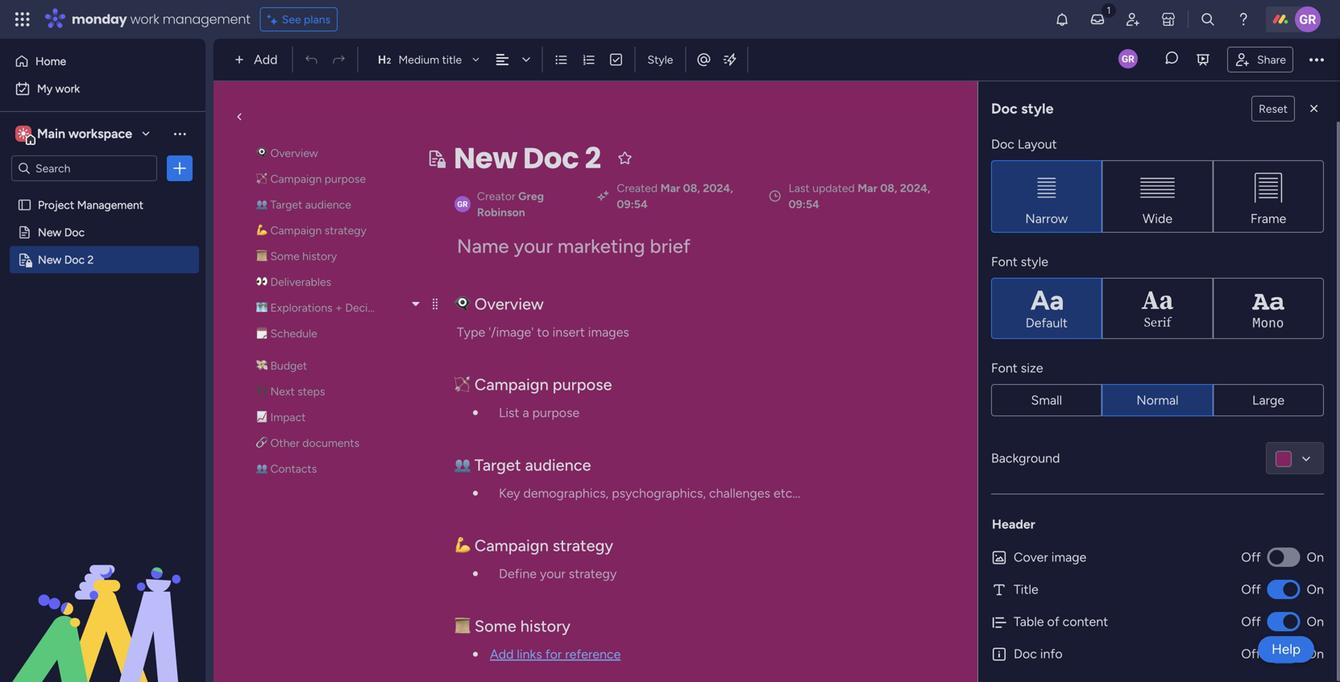 Task type: locate. For each thing, give the bounding box(es) containing it.
share
[[1257, 53, 1286, 66]]

2 down project management
[[87, 253, 94, 267]]

0 horizontal spatial 2024,
[[703, 181, 733, 195]]

0 vertical spatial 💪 campaign strategy
[[256, 224, 367, 237]]

0 horizontal spatial 2
[[87, 253, 94, 267]]

search everything image
[[1200, 11, 1216, 27]]

serif group
[[991, 278, 1324, 339]]

1 horizontal spatial 08,
[[880, 181, 897, 195]]

1 horizontal spatial overview
[[475, 295, 544, 314]]

1 horizontal spatial 2024,
[[900, 181, 930, 195]]

option
[[0, 191, 205, 194]]

Search in workspace field
[[34, 159, 135, 178]]

private board image
[[17, 252, 32, 268]]

work
[[130, 10, 159, 28], [55, 82, 80, 95]]

group containing narrow
[[991, 160, 1324, 233]]

history up deliverables
[[302, 249, 337, 263]]

font up default button
[[991, 254, 1018, 270]]

new doc 2
[[454, 138, 601, 178], [38, 253, 94, 267]]

08, right created
[[683, 181, 700, 195]]

🏹
[[256, 172, 268, 186], [454, 375, 471, 394]]

robinson
[[477, 205, 525, 219]]

2024, for created
[[703, 181, 733, 195]]

1 horizontal spatial 2
[[585, 138, 601, 178]]

1 vertical spatial font
[[991, 361, 1018, 376]]

0 vertical spatial work
[[130, 10, 159, 28]]

0 horizontal spatial 💪
[[256, 224, 268, 237]]

home
[[35, 54, 66, 68]]

📜 some history up links
[[454, 617, 571, 636]]

👥 contacts
[[256, 462, 317, 476]]

1 vertical spatial 📜
[[454, 617, 471, 636]]

narrow button
[[991, 160, 1102, 233]]

1 vertical spatial public board image
[[17, 225, 32, 240]]

💪
[[256, 224, 268, 237], [454, 536, 471, 556]]

2 inside list box
[[87, 253, 94, 267]]

0 vertical spatial strategy
[[325, 224, 367, 237]]

1 vertical spatial audience
[[525, 456, 591, 475]]

doc up "greg"
[[523, 138, 579, 178]]

0 horizontal spatial audience
[[305, 198, 351, 212]]

1 vertical spatial 🏹 campaign purpose
[[454, 375, 612, 394]]

0 vertical spatial 👁‍🗨 overview
[[256, 146, 318, 160]]

medium
[[398, 53, 439, 66]]

add links for reference
[[490, 647, 621, 662]]

0 horizontal spatial some
[[270, 249, 300, 263]]

add inside popup button
[[254, 52, 278, 67]]

style down 'narrow'
[[1021, 254, 1048, 270]]

2024, for last updated
[[900, 181, 930, 195]]

1 vertical spatial 2
[[87, 253, 94, 267]]

0 vertical spatial group
[[991, 160, 1324, 233]]

1 horizontal spatial new doc 2
[[454, 138, 601, 178]]

2 font from the top
[[991, 361, 1018, 376]]

1 mar 08, 2024, 09:54 from the left
[[617, 181, 733, 211]]

2
[[585, 138, 601, 178], [87, 253, 94, 267]]

0 horizontal spatial 📜
[[256, 249, 268, 263]]

size
[[1021, 361, 1043, 376]]

work inside 'option'
[[55, 82, 80, 95]]

some
[[270, 249, 300, 263], [475, 617, 516, 636]]

workspace options image
[[172, 126, 188, 142]]

1 vertical spatial new doc 2
[[38, 253, 94, 267]]

👁‍🗨 overview
[[256, 146, 318, 160], [454, 295, 544, 314]]

0 horizontal spatial work
[[55, 82, 80, 95]]

reset
[[1259, 102, 1288, 116]]

0 horizontal spatial new doc 2
[[38, 253, 94, 267]]

1 font from the top
[[991, 254, 1018, 270]]

title
[[1014, 582, 1039, 598]]

add
[[254, 52, 278, 67], [490, 647, 514, 662]]

mar 08, 2024, 09:54
[[617, 181, 733, 211], [789, 181, 930, 211]]

mar for last updated
[[858, 181, 878, 195]]

1 horizontal spatial target
[[475, 456, 521, 475]]

0 vertical spatial 👁‍🗨
[[256, 146, 268, 160]]

audience
[[305, 198, 351, 212], [525, 456, 591, 475]]

3 on from the top
[[1307, 614, 1324, 630]]

options image
[[172, 160, 188, 176]]

1 vertical spatial strategy
[[553, 536, 613, 556]]

add button
[[228, 47, 287, 73]]

0 vertical spatial history
[[302, 249, 337, 263]]

1 vertical spatial 💪 campaign strategy
[[454, 536, 613, 556]]

0 vertical spatial 📜 some history
[[256, 249, 337, 263]]

1 horizontal spatial 📜
[[454, 617, 471, 636]]

0 vertical spatial public board image
[[17, 197, 32, 213]]

👥 target audience up deliverables
[[256, 198, 351, 212]]

1 horizontal spatial add
[[490, 647, 514, 662]]

doc inside field
[[523, 138, 579, 178]]

large
[[1252, 393, 1285, 408]]

font for font style
[[991, 254, 1018, 270]]

steps
[[298, 385, 325, 398]]

1 horizontal spatial 💪
[[454, 536, 471, 556]]

👁‍🗨
[[256, 146, 268, 160], [454, 295, 471, 314]]

new
[[454, 138, 517, 178], [38, 226, 61, 239], [38, 253, 61, 267]]

1 image
[[473, 411, 478, 415]]

0 vertical spatial add
[[254, 52, 278, 67]]

mar right updated
[[858, 181, 878, 195]]

off for of
[[1241, 614, 1261, 630]]

1 09:54 from the left
[[617, 197, 648, 211]]

content
[[1063, 614, 1108, 630]]

🔗 other documents
[[256, 436, 359, 450]]

on for of
[[1307, 614, 1324, 630]]

work for my
[[55, 82, 80, 95]]

1 vertical spatial 👥 target audience
[[454, 456, 591, 475]]

1 vertical spatial add
[[490, 647, 514, 662]]

0 vertical spatial 2
[[585, 138, 601, 178]]

0 vertical spatial font
[[991, 254, 1018, 270]]

0 vertical spatial new doc 2
[[454, 138, 601, 178]]

0 vertical spatial 🏹
[[256, 172, 268, 186]]

mono
[[1253, 315, 1284, 331]]

1 vertical spatial work
[[55, 82, 80, 95]]

of
[[1047, 614, 1059, 630]]

lottie animation element
[[0, 520, 205, 683]]

see plans
[[282, 12, 330, 26]]

new doc 2 down new doc
[[38, 253, 94, 267]]

2 group from the top
[[991, 384, 1324, 417]]

1 horizontal spatial some
[[475, 617, 516, 636]]

style
[[1021, 100, 1054, 117], [1021, 254, 1048, 270]]

1 vertical spatial 👁‍🗨
[[454, 295, 471, 314]]

0 horizontal spatial 09:54
[[617, 197, 648, 211]]

lottie animation image
[[0, 520, 205, 683]]

4 on from the top
[[1307, 647, 1324, 662]]

style up layout
[[1021, 100, 1054, 117]]

4 off from the top
[[1241, 647, 1261, 662]]

new up creator
[[454, 138, 517, 178]]

1 horizontal spatial 👥 target audience
[[454, 456, 591, 475]]

1 vertical spatial overview
[[475, 295, 544, 314]]

08, right updated
[[880, 181, 897, 195]]

workspace
[[68, 126, 132, 141]]

font size
[[991, 361, 1043, 376]]

doc info
[[1014, 647, 1063, 662]]

work right my
[[55, 82, 80, 95]]

0 vertical spatial overview
[[270, 146, 318, 160]]

3 off from the top
[[1241, 614, 1261, 630]]

1 vertical spatial style
[[1021, 254, 1048, 270]]

1 image
[[1102, 1, 1116, 19], [473, 491, 478, 496], [473, 572, 478, 577], [473, 652, 478, 657]]

0 horizontal spatial mar
[[660, 181, 680, 195]]

0 horizontal spatial target
[[270, 198, 302, 212]]

dynamic values image
[[722, 52, 738, 68]]

1 mar from the left
[[660, 181, 680, 195]]

greg robinson
[[477, 189, 544, 219]]

0 horizontal spatial 👥 target audience
[[256, 198, 351, 212]]

public board image left the "project"
[[17, 197, 32, 213]]

creator
[[477, 189, 515, 203]]

1 vertical spatial some
[[475, 617, 516, 636]]

main workspace
[[37, 126, 132, 141]]

1 horizontal spatial mar
[[858, 181, 878, 195]]

1 horizontal spatial 📜 some history
[[454, 617, 571, 636]]

checklist image
[[609, 52, 623, 67]]

on
[[1307, 550, 1324, 565], [1307, 582, 1324, 598], [1307, 614, 1324, 630], [1307, 647, 1324, 662]]

new down the "project"
[[38, 226, 61, 239]]

mar right created
[[660, 181, 680, 195]]

list box containing project management
[[0, 188, 205, 491]]

09:54 down created
[[617, 197, 648, 211]]

1 horizontal spatial 👁‍🗨 overview
[[454, 295, 544, 314]]

off for info
[[1241, 647, 1261, 662]]

mention image
[[696, 51, 712, 67]]

08, for last updated
[[880, 181, 897, 195]]

some up add links for reference link
[[475, 617, 516, 636]]

💪 campaign strategy
[[256, 224, 367, 237], [454, 536, 613, 556]]

1 horizontal spatial strategy
[[553, 536, 613, 556]]

main workspace button
[[11, 120, 157, 147]]

09:54 for last updated
[[789, 197, 820, 211]]

invite members image
[[1125, 11, 1141, 27]]

small
[[1031, 393, 1062, 408]]

💸
[[256, 359, 268, 373]]

font
[[991, 254, 1018, 270], [991, 361, 1018, 376]]

background
[[991, 451, 1060, 466]]

decisions
[[345, 301, 394, 315]]

2 mar 08, 2024, 09:54 from the left
[[789, 181, 930, 211]]

mar 08, 2024, 09:54 for created
[[617, 181, 733, 211]]

1 horizontal spatial purpose
[[553, 375, 612, 394]]

👥 target audience down 1 icon
[[454, 456, 591, 475]]

📜 some history
[[256, 249, 337, 263], [454, 617, 571, 636]]

1 horizontal spatial 👁‍🗨
[[454, 295, 471, 314]]

1 group from the top
[[991, 160, 1324, 233]]

1 horizontal spatial history
[[520, 617, 571, 636]]

purpose
[[325, 172, 366, 186], [553, 375, 612, 394]]

💸 budget
[[256, 359, 307, 373]]

public board image up private board image at top
[[17, 225, 32, 240]]

1 horizontal spatial mar 08, 2024, 09:54
[[789, 181, 930, 211]]

0 vertical spatial some
[[270, 249, 300, 263]]

1 08, from the left
[[683, 181, 700, 195]]

font left size
[[991, 361, 1018, 376]]

mar 08, 2024, 09:54 for last updated
[[789, 181, 930, 211]]

2 mar from the left
[[858, 181, 878, 195]]

impact
[[270, 411, 306, 424]]

style for doc style
[[1021, 100, 1054, 117]]

0 vertical spatial 🏹 campaign purpose
[[256, 172, 366, 186]]

1 horizontal spatial 💪 campaign strategy
[[454, 536, 613, 556]]

0 vertical spatial 📜
[[256, 249, 268, 263]]

medium title
[[398, 53, 462, 66]]

🗺 explorations
[[256, 301, 333, 315]]

1 vertical spatial 💪
[[454, 536, 471, 556]]

some up 👀 deliverables
[[270, 249, 300, 263]]

work right monday
[[130, 10, 159, 28]]

see plans button
[[260, 7, 338, 31]]

new doc
[[38, 226, 85, 239]]

strategy
[[325, 224, 367, 237], [553, 536, 613, 556]]

history up for
[[520, 617, 571, 636]]

2 public board image from the top
[[17, 225, 32, 240]]

doc down new doc
[[64, 253, 85, 267]]

2 09:54 from the left
[[789, 197, 820, 211]]

new right private board image at top
[[38, 253, 61, 267]]

1 public board image from the top
[[17, 197, 32, 213]]

add left links
[[490, 647, 514, 662]]

1 on from the top
[[1307, 550, 1324, 565]]

0 horizontal spatial history
[[302, 249, 337, 263]]

🔗
[[256, 436, 268, 450]]

public board image
[[17, 197, 32, 213], [17, 225, 32, 240]]

📜 some history up 👀 deliverables
[[256, 249, 337, 263]]

1 horizontal spatial 09:54
[[789, 197, 820, 211]]

08,
[[683, 181, 700, 195], [880, 181, 897, 195]]

1 horizontal spatial work
[[130, 10, 159, 28]]

add to favorites image
[[617, 150, 633, 166]]

0 vertical spatial 👥 target audience
[[256, 198, 351, 212]]

add down see plans button
[[254, 52, 278, 67]]

2 left add to favorites image
[[585, 138, 601, 178]]

mar
[[660, 181, 680, 195], [858, 181, 878, 195]]

new doc 2 up "greg"
[[454, 138, 601, 178]]

list box
[[0, 188, 205, 491]]

0 horizontal spatial 🏹 campaign purpose
[[256, 172, 366, 186]]

1 2024, from the left
[[703, 181, 733, 195]]

2 08, from the left
[[880, 181, 897, 195]]

09:54 down last
[[789, 197, 820, 211]]

serif button
[[1102, 278, 1213, 339]]

1 off from the top
[[1241, 550, 1261, 565]]

0 horizontal spatial purpose
[[325, 172, 366, 186]]

👥
[[256, 198, 268, 212], [454, 456, 471, 475], [256, 462, 268, 476]]

group
[[991, 160, 1324, 233], [991, 384, 1324, 417]]

0 horizontal spatial overview
[[270, 146, 318, 160]]

1 horizontal spatial 🏹
[[454, 375, 471, 394]]

0 vertical spatial purpose
[[325, 172, 366, 186]]

off
[[1241, 550, 1261, 565], [1241, 582, 1261, 598], [1241, 614, 1261, 630], [1241, 647, 1261, 662]]

target up 👀 deliverables
[[270, 198, 302, 212]]

doc up doc layout
[[991, 100, 1018, 117]]

👣
[[256, 385, 268, 398]]

0 horizontal spatial 👁‍🗨 overview
[[256, 146, 318, 160]]

history
[[302, 249, 337, 263], [520, 617, 571, 636]]

0 horizontal spatial add
[[254, 52, 278, 67]]

0 vertical spatial audience
[[305, 198, 351, 212]]

0 horizontal spatial 💪 campaign strategy
[[256, 224, 367, 237]]

target down 1 icon
[[475, 456, 521, 475]]

2 2024, from the left
[[900, 181, 930, 195]]

👣 next steps
[[256, 385, 325, 398]]

doc layout
[[991, 137, 1057, 152]]

public board image for project management
[[17, 197, 32, 213]]

doc
[[991, 100, 1018, 117], [991, 137, 1014, 152], [523, 138, 579, 178], [64, 226, 85, 239], [64, 253, 85, 267], [1014, 647, 1037, 662]]

1 vertical spatial 📜 some history
[[454, 617, 571, 636]]

group containing small
[[991, 384, 1324, 417]]

0 horizontal spatial 08,
[[683, 181, 700, 195]]

0 vertical spatial style
[[1021, 100, 1054, 117]]

my work link
[[10, 76, 196, 102]]

1 vertical spatial group
[[991, 384, 1324, 417]]

info
[[1040, 647, 1063, 662]]

overview
[[270, 146, 318, 160], [475, 295, 544, 314]]

1 vertical spatial 👁‍🗨 overview
[[454, 295, 544, 314]]

0 vertical spatial new
[[454, 138, 517, 178]]

share button
[[1227, 47, 1293, 72]]



Task type: vqa. For each thing, say whether or not it's contained in the screenshot.


Task type: describe. For each thing, give the bounding box(es) containing it.
monday
[[72, 10, 127, 28]]

large button
[[1213, 384, 1324, 417]]

2 off from the top
[[1241, 582, 1261, 598]]

last updated
[[789, 181, 855, 195]]

new inside field
[[454, 138, 517, 178]]

👀 deliverables
[[256, 275, 331, 289]]

contacts
[[270, 462, 317, 476]]

09:54 for created
[[617, 197, 648, 211]]

workspace image
[[15, 125, 31, 143]]

private board image
[[426, 149, 446, 168]]

0 vertical spatial 💪
[[256, 224, 268, 237]]

budget
[[270, 359, 307, 373]]

08, for created
[[683, 181, 700, 195]]

1 horizontal spatial audience
[[525, 456, 591, 475]]

plans
[[304, 12, 330, 26]]

add for add links for reference
[[490, 647, 514, 662]]

on for image
[[1307, 550, 1324, 565]]

add for add
[[254, 52, 278, 67]]

+
[[335, 301, 342, 315]]

📈 impact
[[256, 411, 306, 424]]

1 horizontal spatial 🏹 campaign purpose
[[454, 375, 612, 394]]

select product image
[[15, 11, 31, 27]]

table of content
[[1014, 614, 1108, 630]]

created
[[617, 181, 658, 195]]

help
[[1272, 641, 1301, 658]]

narrow
[[1025, 211, 1068, 226]]

notifications image
[[1054, 11, 1070, 27]]

my work option
[[10, 76, 196, 102]]

serif
[[1144, 315, 1171, 331]]

header
[[992, 517, 1035, 532]]

new doc 2 inside field
[[454, 138, 601, 178]]

📈
[[256, 411, 268, 424]]

deliverables
[[270, 275, 331, 289]]

New Doc 2 field
[[450, 137, 605, 179]]

1 vertical spatial purpose
[[553, 375, 612, 394]]

0 horizontal spatial strategy
[[325, 224, 367, 237]]

my work
[[37, 82, 80, 95]]

frame button
[[1213, 160, 1324, 233]]

2 on from the top
[[1307, 582, 1324, 598]]

font for font size
[[991, 361, 1018, 376]]

1 vertical spatial target
[[475, 456, 521, 475]]

project
[[38, 198, 74, 212]]

frame
[[1251, 211, 1286, 226]]

last
[[789, 181, 810, 195]]

updated
[[812, 181, 855, 195]]

for
[[545, 647, 562, 662]]

menu image
[[429, 298, 441, 311]]

bulleted list image
[[554, 52, 568, 67]]

work for monday
[[130, 10, 159, 28]]

normal button
[[1102, 384, 1213, 417]]

normal
[[1136, 393, 1179, 408]]

style button
[[640, 46, 680, 73]]

small button
[[991, 384, 1102, 417]]

style
[[647, 53, 673, 66]]

0 vertical spatial target
[[270, 198, 302, 212]]

reset button
[[1252, 96, 1295, 122]]

layout
[[1018, 137, 1057, 152]]

1 vertical spatial history
[[520, 617, 571, 636]]

add links for reference link
[[490, 647, 621, 662]]

update feed image
[[1089, 11, 1106, 27]]

off for image
[[1241, 550, 1261, 565]]

0 horizontal spatial 🏹
[[256, 172, 268, 186]]

style for font style
[[1021, 254, 1048, 270]]

on for info
[[1307, 647, 1324, 662]]

cover
[[1014, 550, 1048, 565]]

management
[[77, 198, 143, 212]]

other
[[270, 436, 300, 450]]

doc left the info
[[1014, 647, 1037, 662]]

help image
[[1235, 11, 1251, 27]]

group for doc layout
[[991, 160, 1324, 233]]

home option
[[10, 48, 196, 74]]

help button
[[1258, 637, 1314, 663]]

wide
[[1143, 211, 1173, 226]]

monday marketplace image
[[1160, 11, 1176, 27]]

image
[[1051, 550, 1087, 565]]

public board image for new doc
[[17, 225, 32, 240]]

default
[[1026, 315, 1068, 331]]

group for font size
[[991, 384, 1324, 417]]

🗓 schedule
[[256, 327, 317, 340]]

doc style
[[991, 100, 1054, 117]]

1 vertical spatial 🏹
[[454, 375, 471, 394]]

2 vertical spatial new
[[38, 253, 61, 267]]

workspace selection element
[[15, 124, 135, 145]]

mono button
[[1213, 278, 1324, 339]]

doc down project management
[[64, 226, 85, 239]]

board activity image
[[1119, 49, 1138, 68]]

2 inside field
[[585, 138, 601, 178]]

management
[[163, 10, 250, 28]]

project management
[[38, 198, 143, 212]]

button padding image
[[1306, 101, 1322, 117]]

links
[[517, 647, 542, 662]]

🗺 explorations + decisions
[[256, 301, 394, 315]]

monday work management
[[72, 10, 250, 28]]

wide button
[[1102, 160, 1213, 233]]

home link
[[10, 48, 196, 74]]

my
[[37, 82, 53, 95]]

mar for created
[[660, 181, 680, 195]]

next
[[270, 385, 295, 398]]

doc left layout
[[991, 137, 1014, 152]]

numbered list image
[[581, 52, 596, 67]]

reference
[[565, 647, 621, 662]]

0 horizontal spatial 👁‍🗨
[[256, 146, 268, 160]]

title
[[442, 53, 462, 66]]

see
[[282, 12, 301, 26]]

table
[[1014, 614, 1044, 630]]

v2 ellipsis image
[[1309, 49, 1324, 70]]

documents
[[302, 436, 359, 450]]

new doc 2 inside list box
[[38, 253, 94, 267]]

cover image
[[1014, 550, 1087, 565]]

1 vertical spatial new
[[38, 226, 61, 239]]

0 horizontal spatial 📜 some history
[[256, 249, 337, 263]]

workspace image
[[18, 125, 29, 143]]

main
[[37, 126, 65, 141]]

greg robinson image
[[1295, 6, 1321, 32]]

default button
[[991, 278, 1102, 339]]

font style
[[991, 254, 1048, 270]]



